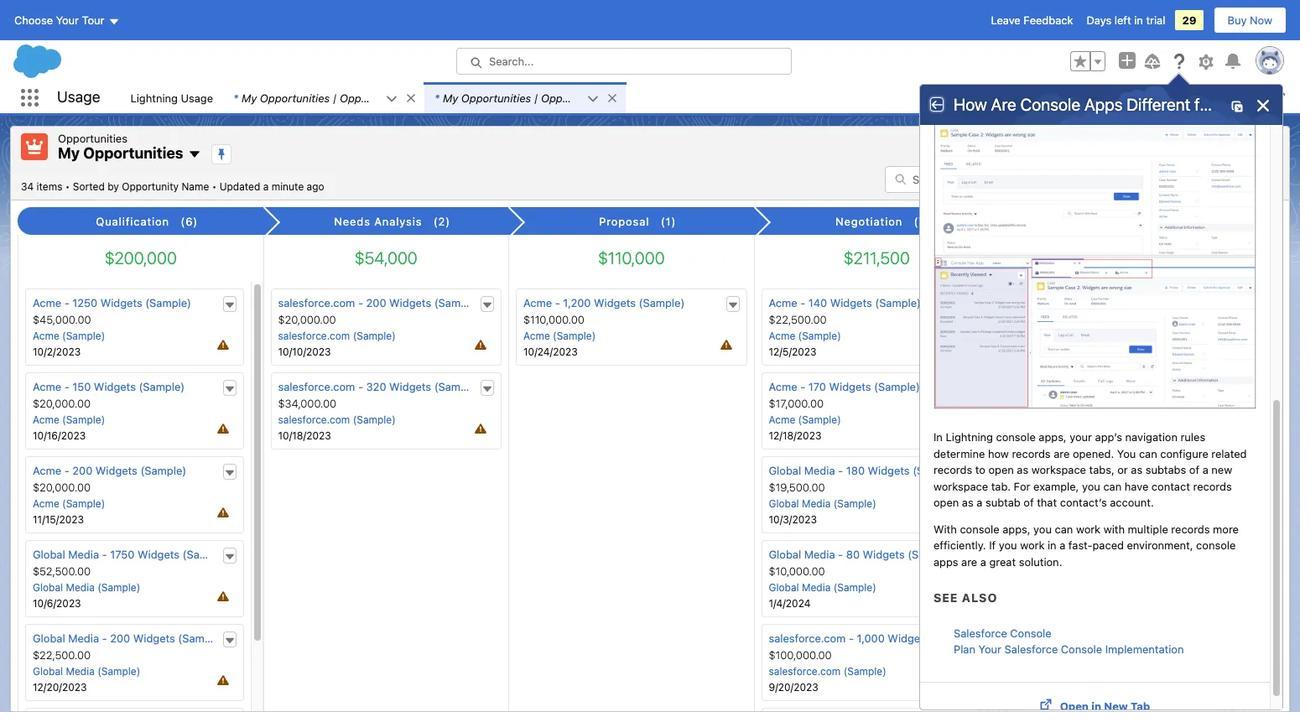 Task type: vqa. For each thing, say whether or not it's contained in the screenshot.
the 9/20/2023
yes



Task type: locate. For each thing, give the bounding box(es) containing it.
2 horizontal spatial you
[[1083, 480, 1101, 493]]

0 vertical spatial console
[[997, 431, 1036, 444]]

lightning inside lightning usage link
[[130, 91, 178, 104]]

acme (sample) link down the $110,000.00
[[524, 330, 596, 342]]

acme inside $22,500.00 acme (sample) 12/5/2023
[[769, 330, 796, 342]]

acme inside $20,000.00 acme (sample) 11/15/2023
[[33, 498, 59, 510]]

1 horizontal spatial 200
[[110, 632, 130, 645]]

• right name
[[212, 180, 217, 193]]

0 vertical spatial in
[[1135, 13, 1144, 27]]

$22,500.00 inside $22,500.00 acme (sample) 12/5/2023
[[769, 313, 827, 327]]

media up 12/20/2023
[[66, 666, 95, 678]]

0 vertical spatial work
[[1077, 523, 1101, 536]]

$20,000.00 down 150
[[33, 397, 91, 410]]

1 horizontal spatial as
[[1018, 464, 1029, 477]]

of down configure
[[1190, 464, 1200, 477]]

how
[[989, 447, 1010, 461]]

1 vertical spatial are
[[962, 556, 978, 569]]

0 vertical spatial 200
[[366, 296, 387, 310]]

implementation
[[1106, 643, 1185, 657]]

- left 320
[[358, 380, 363, 394]]

1 horizontal spatial lightning
[[946, 431, 994, 444]]

standard
[[1233, 95, 1300, 114]]

- left 150
[[64, 380, 69, 394]]

2 vertical spatial can
[[1055, 523, 1074, 536]]

$22,500.00 up 12/20/2023
[[33, 649, 91, 662]]

1 vertical spatial can
[[1104, 480, 1122, 493]]

acme (sample) link up 12/5/2023
[[769, 330, 842, 342]]

acme up 10/24/2023
[[524, 330, 550, 342]]

salesforce.com - 600 widgets (sample) link
[[1015, 380, 1217, 394]]

- left 1750
[[102, 548, 107, 562]]

- up $105,000.00
[[1046, 296, 1051, 310]]

1 vertical spatial apps,
[[1003, 523, 1031, 536]]

- for salesforce.com - 600 widgets (sample)
[[1095, 380, 1100, 394]]

in up solution. at the bottom
[[1048, 539, 1057, 553]]

feedback
[[1024, 13, 1074, 27]]

acme - 1100 widgets (sample)
[[1015, 296, 1172, 310]]

can inside 'with console apps, you can work with multiple records more efficiently. if you work in a       fast-paced environment, console apps are a great solution.'
[[1055, 523, 1074, 536]]

text default image for acme - 1100 widgets (sample)
[[1205, 300, 1217, 311]]

1 vertical spatial your
[[979, 643, 1002, 657]]

- inside acme - 170 widgets (sample) $17,000.00 acme (sample) 12/18/2023
[[801, 380, 806, 394]]

0 horizontal spatial as
[[963, 496, 974, 510]]

list view controls image
[[1090, 166, 1127, 193]]

acme left 140
[[769, 296, 798, 310]]

widgets for acme - 1100 widgets (sample)
[[1081, 296, 1123, 310]]

with
[[1104, 523, 1126, 536]]

1 vertical spatial in
[[1048, 539, 1057, 553]]

widgets for salesforce.com - 600 widgets (sample)
[[1126, 380, 1168, 394]]

1 vertical spatial lightning
[[946, 431, 994, 444]]

0 horizontal spatial can
[[1055, 523, 1074, 536]]

$22,500.00 inside $22,500.00 global media (sample) 12/20/2023
[[33, 649, 91, 662]]

salesforce.com (sample) link for $75,000.00
[[1015, 414, 1132, 426]]

console up if
[[960, 523, 1000, 536]]

text default image
[[607, 92, 619, 104], [386, 93, 398, 105], [588, 93, 599, 105], [224, 300, 235, 311], [482, 300, 493, 311], [960, 300, 972, 311], [1205, 300, 1217, 311], [224, 383, 235, 395], [224, 467, 235, 479], [224, 551, 235, 563], [960, 635, 972, 647]]

list item
[[223, 82, 425, 113], [425, 82, 626, 113]]

0 vertical spatial open
[[989, 464, 1015, 477]]

widgets for acme - 500 widgets (sample)
[[1078, 548, 1120, 562]]

can down navigation
[[1140, 447, 1158, 461]]

apps, down subtab
[[1003, 523, 1031, 536]]

acme up 11/15/2023
[[33, 498, 59, 510]]

global media (sample) link for $22,500.00
[[33, 666, 140, 678]]

- for acme - 300 widgets (sample) $36,000.00
[[1046, 632, 1051, 645]]

global media - 80 widgets (sample) link
[[769, 548, 954, 562]]

0 vertical spatial of
[[1190, 464, 1200, 477]]

work up solution. at the bottom
[[1021, 539, 1045, 553]]

1 vertical spatial 9/20/2023
[[769, 682, 819, 694]]

global media (sample) link for $19,500.00
[[769, 498, 877, 510]]

acme (sample) link down $60,000.00
[[1015, 498, 1087, 510]]

global up 10/6/2023
[[33, 582, 63, 594]]

0 horizontal spatial apps,
[[1003, 523, 1031, 536]]

None search field
[[885, 166, 1087, 193]]

acme inside $60,000.00 acme (sample)
[[1015, 498, 1041, 510]]

(sample) inside $110,000.00 acme (sample) 10/24/2023
[[553, 330, 596, 342]]

acme - 300 widgets (sample) $36,000.00
[[1015, 632, 1169, 662]]

negotiation
[[836, 215, 903, 228]]

choose your tour button
[[13, 7, 120, 34]]

salesforce.com - 600 widgets (sample)
[[1015, 380, 1217, 394]]

- up the $110,000.00
[[555, 296, 560, 310]]

2 horizontal spatial 200
[[366, 296, 387, 310]]

1 • from the left
[[65, 180, 70, 193]]

$22,500.00 acme (sample) 12/5/2023
[[769, 313, 842, 358]]

salesforce.com (sample) link down $34,000.00
[[278, 414, 396, 426]]

1 * my opportunities | opportunities from the left
[[233, 91, 410, 104]]

1 vertical spatial open
[[934, 496, 960, 510]]

global media (sample) link down $19,500.00
[[769, 498, 877, 510]]

1 vertical spatial you
[[1034, 523, 1052, 536]]

configure
[[1161, 447, 1209, 461]]

acme up 12/5/2023
[[769, 330, 796, 342]]

Search My Opportunities list view. search field
[[885, 166, 1087, 193]]

global up 10/3/2023
[[769, 498, 800, 510]]

0 horizontal spatial your
[[56, 13, 79, 27]]

acme (sample) link for acme - 650 widgets (sample)
[[1015, 498, 1087, 510]]

salesforce console link
[[954, 627, 1052, 640]]

1 * from the left
[[233, 91, 238, 104]]

$20,000.00 acme (sample) 11/15/2023
[[33, 481, 105, 526]]

widgets inside "acme - 300 widgets (sample) $36,000.00"
[[1078, 632, 1120, 645]]

efficiently.
[[934, 539, 987, 553]]

media up $19,500.00
[[805, 464, 836, 478]]

apps, inside in lightning console apps, your app's navigation rules determine how records are opened. you       can configure related records to open as workspace tabs, or as subtabs of a new workspace tab.       for example, you can have contact records open as a subtab of that contact's account.
[[1039, 431, 1067, 444]]

9/20/2023 down the $100,000.00
[[769, 682, 819, 694]]

my opportunities|opportunities|list view element
[[10, 126, 1291, 713]]

global media - 180 widgets (sample) link
[[769, 464, 959, 478]]

left
[[1115, 13, 1132, 27]]

$110,000.00 acme (sample) 10/24/2023
[[524, 313, 596, 358]]

(sample) inside "acme - 300 widgets (sample) $36,000.00"
[[1123, 632, 1169, 645]]

- left 650
[[1046, 464, 1051, 478]]

0 horizontal spatial workspace
[[934, 480, 989, 493]]

salesforce.com (sample) link for $34,000.00
[[278, 414, 396, 426]]

$20,000.00 up 11/15/2023
[[33, 481, 91, 494]]

acme (sample) link for acme - 1100 widgets (sample)
[[1015, 330, 1087, 342]]

- left 300
[[1046, 632, 1051, 645]]

global
[[769, 464, 802, 478], [769, 498, 800, 510], [33, 548, 65, 562], [769, 548, 802, 562], [33, 582, 63, 594], [769, 582, 800, 594], [33, 632, 65, 645], [33, 666, 63, 678]]

(sample)
[[145, 296, 191, 310], [435, 296, 480, 310], [639, 296, 685, 310], [876, 296, 922, 310], [1126, 296, 1172, 310], [62, 330, 105, 342], [353, 330, 396, 342], [553, 330, 596, 342], [799, 330, 842, 342], [1044, 330, 1087, 342], [139, 380, 185, 394], [434, 380, 480, 394], [875, 380, 921, 394], [1171, 380, 1217, 394], [62, 414, 105, 426], [353, 414, 396, 426], [799, 414, 842, 426], [1090, 414, 1132, 426], [141, 464, 186, 478], [913, 464, 959, 478], [1123, 464, 1169, 478], [62, 498, 105, 510], [834, 498, 877, 510], [1044, 498, 1087, 510], [183, 548, 229, 562], [908, 548, 954, 562], [1123, 548, 1169, 562], [97, 582, 140, 594], [834, 582, 877, 594], [178, 632, 224, 645], [933, 632, 979, 645], [1123, 632, 1169, 645], [97, 666, 140, 678], [844, 666, 887, 678]]

9/20/2023 for $100,000.00
[[769, 682, 819, 694]]

9/20/2023 for $105,000.00
[[1015, 346, 1064, 358]]

1 | from the left
[[333, 91, 337, 104]]

- for salesforce.com - 320 widgets (sample)
[[358, 380, 363, 394]]

records
[[1013, 447, 1051, 461], [934, 464, 973, 477], [1194, 480, 1233, 493], [1172, 523, 1211, 536]]

0 vertical spatial 9/20/2023
[[1015, 346, 1064, 358]]

$100,000.00
[[769, 649, 832, 662]]

1 vertical spatial console
[[960, 523, 1000, 536]]

acme up $45,000.00 in the left of the page
[[33, 296, 61, 310]]

- for acme - 1,200 widgets (sample)
[[555, 296, 560, 310]]

example,
[[1034, 480, 1080, 493]]

(sample) inside $22,500.00 acme (sample) 12/5/2023
[[799, 330, 842, 342]]

text default image for salesforce.com - 1,000 widgets (sample)
[[960, 635, 972, 647]]

200 up $20,000.00 acme (sample) 11/15/2023 in the bottom left of the page
[[72, 464, 93, 478]]

acme (sample) link for acme - 150 widgets (sample)
[[33, 414, 105, 426]]

9/20/2023 inside $100,000.00 salesforce.com (sample) 9/20/2023
[[769, 682, 819, 694]]

0 vertical spatial are
[[1054, 447, 1070, 461]]

$20,000.00 inside the $20,000.00 acme (sample) 10/16/2023
[[33, 397, 91, 410]]

salesforce.com (sample) link
[[278, 330, 396, 342], [278, 414, 396, 426], [1015, 414, 1132, 426], [769, 666, 887, 678]]

0 horizontal spatial you
[[999, 539, 1018, 553]]

acme (sample) link down $105,000.00
[[1015, 330, 1087, 342]]

0 horizontal spatial open
[[934, 496, 960, 510]]

choose
[[14, 13, 53, 27]]

a left the minute
[[263, 180, 269, 193]]

text default image for acme - 1,200 widgets (sample)
[[727, 300, 739, 311]]

acme down $105,000.00
[[1015, 330, 1041, 342]]

2 horizontal spatial can
[[1140, 447, 1158, 461]]

(6)
[[181, 215, 198, 228]]

with
[[934, 523, 957, 536]]

account.
[[1111, 496, 1155, 510]]

media down $10,000.00
[[802, 582, 831, 594]]

2 vertical spatial $20,000.00
[[33, 481, 91, 494]]

your down salesforce console link
[[979, 643, 1002, 657]]

console inside in lightning console apps, your app's navigation rules determine how records are opened. you       can configure related records to open as workspace tabs, or as subtabs of a new workspace tab.       for example, you can have contact records open as a subtab of that contact's account.
[[997, 431, 1036, 444]]

in lightning console apps, your app's navigation rules determine how records are opened. you       can configure related records to open as workspace tabs, or as subtabs of a new workspace tab.       for example, you can have contact records open as a subtab of that contact's account.
[[934, 431, 1248, 510]]

- for acme - 1100 widgets (sample)
[[1046, 296, 1051, 310]]

•
[[65, 180, 70, 193], [212, 180, 217, 193]]

- for acme - 500 widgets (sample)
[[1046, 548, 1051, 562]]

0 horizontal spatial in
[[1048, 539, 1057, 553]]

acme up $105,000.00
[[1015, 296, 1043, 310]]

salesforce.com (sample) link for $20,000.00
[[278, 330, 396, 342]]

subtabs
[[1146, 464, 1187, 477]]

(sample) inside $22,500.00 global media (sample) 12/20/2023
[[97, 666, 140, 678]]

(sample) inside $20,000.00 acme (sample) 11/15/2023
[[62, 498, 105, 510]]

global media (sample) link up 12/20/2023
[[33, 666, 140, 678]]

days
[[1087, 13, 1112, 27]]

0 horizontal spatial * my opportunities | opportunities
[[233, 91, 410, 104]]

*
[[233, 91, 238, 104], [435, 91, 440, 104]]

$20,000.00 inside $20,000.00 salesforce.com (sample) 10/10/2023
[[278, 313, 336, 327]]

proposal
[[599, 215, 650, 228]]

acme (sample) link up 11/15/2023
[[33, 498, 105, 510]]

widgets for acme - 200 widgets (sample)
[[96, 464, 138, 478]]

0 vertical spatial apps,
[[1039, 431, 1067, 444]]

widgets for acme - 170 widgets (sample) $17,000.00 acme (sample) 12/18/2023
[[830, 380, 872, 394]]

- left 600
[[1095, 380, 1100, 394]]

salesforce.com (sample) link for $100,000.00
[[769, 666, 887, 678]]

$20,000.00
[[278, 313, 336, 327], [33, 397, 91, 410], [33, 481, 91, 494]]

$22,500.00
[[769, 313, 827, 327], [33, 649, 91, 662]]

global inside $10,000.00 global media (sample) 1/4/2024
[[769, 582, 800, 594]]

• right the items
[[65, 180, 70, 193]]

0 horizontal spatial lightning
[[130, 91, 178, 104]]

$17,000.00
[[769, 397, 824, 410]]

salesforce.com
[[278, 296, 355, 310], [278, 330, 350, 342], [278, 380, 355, 394], [1015, 380, 1092, 394], [278, 414, 350, 426], [1015, 414, 1087, 426], [769, 632, 846, 645], [769, 666, 841, 678]]

1 horizontal spatial workspace
[[1032, 464, 1087, 477]]

$20,000.00 for acme - 200 widgets (sample)
[[33, 481, 91, 494]]

apps, inside 'with console apps, you can work with multiple records more efficiently. if you work in a       fast-paced environment, console apps are a great solution.'
[[1003, 523, 1031, 536]]

different
[[1127, 95, 1191, 114]]

apps
[[1085, 95, 1123, 114]]

12/19/2022
[[1015, 682, 1067, 694]]

1 vertical spatial $22,500.00
[[33, 649, 91, 662]]

1 vertical spatial of
[[1024, 496, 1034, 510]]

salesforce.com inside $75,000.00 salesforce.com (sample) 3/22/2023
[[1015, 414, 1087, 426]]

- inside "acme - 300 widgets (sample) $36,000.00"
[[1046, 632, 1051, 645]]

(sample) inside $75,000.00 salesforce.com (sample) 3/22/2023
[[1090, 414, 1132, 426]]

1 horizontal spatial open
[[989, 464, 1015, 477]]

media inside $22,500.00 global media (sample) 12/20/2023
[[66, 666, 95, 678]]

- for acme - 140 widgets (sample)
[[801, 296, 806, 310]]

(sample) inside $100,000.00 salesforce.com (sample) 9/20/2023
[[844, 666, 887, 678]]

work up fast- at the right bottom of page
[[1077, 523, 1101, 536]]

$22,500.00 down 140
[[769, 313, 827, 327]]

items
[[37, 180, 62, 193]]

from
[[1195, 95, 1229, 114]]

0 horizontal spatial are
[[962, 556, 978, 569]]

0 horizontal spatial 9/20/2023
[[769, 682, 819, 694]]

text default image
[[405, 92, 417, 104], [188, 148, 202, 161], [727, 300, 739, 311], [482, 383, 493, 395], [1205, 383, 1217, 395], [960, 467, 972, 479], [1205, 467, 1217, 479], [960, 551, 972, 563], [224, 635, 235, 647], [1040, 700, 1052, 711]]

how
[[954, 95, 988, 114]]

a
[[263, 180, 269, 193], [1203, 464, 1209, 477], [977, 496, 983, 510], [1060, 539, 1066, 553], [981, 556, 987, 569]]

acme left 150
[[33, 380, 61, 394]]

my opportunities
[[58, 144, 183, 162]]

workspace
[[1032, 464, 1087, 477], [934, 480, 989, 493]]

1 horizontal spatial 9/20/2023
[[1015, 346, 1064, 358]]

apps, left 'your'
[[1039, 431, 1067, 444]]

acme (sample) link for acme - 200 widgets (sample)
[[33, 498, 105, 510]]

1 vertical spatial 200
[[72, 464, 93, 478]]

acme (sample) link down $45,000.00 in the left of the page
[[33, 330, 105, 342]]

global media - 1750 widgets (sample) link
[[33, 548, 229, 562]]

0 vertical spatial $22,500.00
[[769, 313, 827, 327]]

$75,000.00
[[1015, 397, 1072, 410]]

list
[[120, 82, 1301, 113]]

console up how
[[997, 431, 1036, 444]]

(2)
[[434, 215, 451, 228]]

$100,000.00 salesforce.com (sample) 9/20/2023
[[769, 649, 887, 694]]

a left new
[[1203, 464, 1209, 477]]

salesforce.com (sample) link down the $100,000.00
[[769, 666, 887, 678]]

search...
[[489, 55, 534, 68]]

tab.
[[992, 480, 1011, 493]]

200 for salesforce.com
[[366, 296, 387, 310]]

0 horizontal spatial my
[[58, 144, 80, 162]]

0 horizontal spatial |
[[333, 91, 337, 104]]

apps,
[[1039, 431, 1067, 444], [1003, 523, 1031, 536]]

0 vertical spatial lightning
[[130, 91, 178, 104]]

12/18/2023
[[769, 430, 822, 442]]

are
[[1054, 447, 1070, 461], [962, 556, 978, 569]]

acme inside "acme - 300 widgets (sample) $36,000.00"
[[1015, 632, 1043, 645]]

records inside 'with console apps, you can work with multiple records more efficiently. if you work in a       fast-paced environment, console apps are a great solution.'
[[1172, 523, 1211, 536]]

widgets for acme - 140 widgets (sample)
[[831, 296, 873, 310]]

global down 10/6/2023
[[33, 632, 65, 645]]

acme up the "10/2/2023"
[[33, 330, 59, 342]]

0 vertical spatial can
[[1140, 447, 1158, 461]]

global media (sample) link down $10,000.00
[[769, 582, 877, 594]]

1 vertical spatial work
[[1021, 539, 1045, 553]]

buy
[[1228, 13, 1248, 27]]

lightning up the my opportunities at the left top of the page
[[130, 91, 178, 104]]

0 horizontal spatial $22,500.00
[[33, 649, 91, 662]]

are up 650
[[1054, 447, 1070, 461]]

opportunity
[[122, 180, 179, 193]]

acme up 10/16/2023
[[33, 414, 59, 426]]

200 up $22,500.00 global media (sample) 12/20/2023
[[110, 632, 130, 645]]

0 horizontal spatial *
[[233, 91, 238, 104]]

open up the tab.
[[989, 464, 1015, 477]]

0 vertical spatial console
[[1021, 95, 1081, 114]]

my
[[242, 91, 257, 104], [443, 91, 458, 104], [58, 144, 80, 162]]

$60,000.00 acme (sample)
[[1015, 481, 1087, 510]]

2 vertical spatial you
[[999, 539, 1018, 553]]

salesforce.com inside the $34,000.00 salesforce.com (sample) 10/18/2023
[[278, 414, 350, 426]]

0 horizontal spatial 200
[[72, 464, 93, 478]]

acme up $50,000.00
[[1015, 548, 1043, 562]]

$19,500.00
[[769, 481, 825, 494]]

$60,000.00
[[1015, 481, 1073, 494]]

widgets for salesforce.com - 200 widgets (sample)
[[390, 296, 432, 310]]

1 horizontal spatial •
[[212, 180, 217, 193]]

0 horizontal spatial work
[[1021, 539, 1045, 553]]

global up $19,500.00
[[769, 464, 802, 478]]

(sample) inside $10,000.00 global media (sample) 1/4/2024
[[834, 582, 877, 594]]

0 vertical spatial $20,000.00
[[278, 313, 336, 327]]

9/20/2023 inside $105,000.00 acme (sample) 9/20/2023
[[1015, 346, 1064, 358]]

global inside $19,500.00 global media (sample) 10/3/2023
[[769, 498, 800, 510]]

global media - 200 widgets (sample) link
[[33, 632, 224, 645]]

1 horizontal spatial work
[[1077, 523, 1101, 536]]

1 horizontal spatial are
[[1054, 447, 1070, 461]]

paced
[[1093, 539, 1125, 553]]

can down or
[[1104, 480, 1122, 493]]

$20,000.00 salesforce.com (sample) 10/10/2023
[[278, 313, 396, 358]]

- left 170
[[801, 380, 806, 394]]

minute
[[272, 180, 304, 193]]

widgets inside acme - 170 widgets (sample) $17,000.00 acme (sample) 12/18/2023
[[830, 380, 872, 394]]

0 vertical spatial workspace
[[1032, 464, 1087, 477]]

lightning up "determine"
[[946, 431, 994, 444]]

1 vertical spatial $20,000.00
[[33, 397, 91, 410]]

you right if
[[999, 539, 1018, 553]]

salesforce.com down $34,000.00
[[278, 414, 350, 426]]

0 horizontal spatial •
[[65, 180, 70, 193]]

or
[[1118, 464, 1129, 477]]

records up the environment,
[[1172, 523, 1211, 536]]

$20,000.00 for salesforce.com - 200 widgets (sample)
[[278, 313, 336, 327]]

9/20/2023 down $105,000.00
[[1015, 346, 1064, 358]]

(1)
[[661, 215, 677, 228]]

group
[[1071, 51, 1106, 71]]

200 down "$54,000"
[[366, 296, 387, 310]]

open
[[989, 464, 1015, 477], [934, 496, 960, 510]]

1 horizontal spatial of
[[1190, 464, 1200, 477]]

11/15/2023
[[33, 514, 84, 526]]

1 horizontal spatial apps,
[[1039, 431, 1067, 444]]

0 vertical spatial your
[[56, 13, 79, 27]]

widgets for acme - 150 widgets (sample)
[[94, 380, 136, 394]]

for
[[1014, 480, 1031, 493]]

- up $20,000.00 acme (sample) 11/15/2023 in the bottom left of the page
[[64, 464, 69, 478]]

1 horizontal spatial my
[[242, 91, 257, 104]]

- up $20,000.00 salesforce.com (sample) 10/10/2023
[[358, 296, 363, 310]]

media down $19,500.00
[[802, 498, 831, 510]]

- left 180
[[839, 464, 844, 478]]

(sample) inside $20,000.00 salesforce.com (sample) 10/10/2023
[[353, 330, 396, 342]]

can up fast- at the right bottom of page
[[1055, 523, 1074, 536]]

$22,500.00 for acme
[[769, 313, 827, 327]]

1250
[[72, 296, 97, 310]]

1 horizontal spatial |
[[534, 91, 538, 104]]

1 horizontal spatial your
[[979, 643, 1002, 657]]

display as kanban image
[[1130, 166, 1167, 193]]

1750
[[110, 548, 135, 562]]

1 horizontal spatial you
[[1034, 523, 1052, 536]]

$52,500.00 global media (sample) 10/6/2023
[[33, 565, 140, 610]]

of down for
[[1024, 496, 1034, 510]]

are down efficiently.
[[962, 556, 978, 569]]

acme - 1250 widgets (sample)
[[33, 296, 191, 310]]

workspace down to
[[934, 480, 989, 493]]

as right or
[[1132, 464, 1143, 477]]

acme - 650 widgets (sample)
[[1015, 464, 1169, 478]]

2 | from the left
[[534, 91, 538, 104]]

contact
[[1152, 480, 1191, 493]]

text default image for global media - 80 widgets (sample)
[[960, 551, 972, 563]]

140
[[809, 296, 828, 310]]

acme down for
[[1015, 498, 1041, 510]]

0 vertical spatial you
[[1083, 480, 1101, 493]]

(sample) inside $105,000.00 acme (sample) 9/20/2023
[[1044, 330, 1087, 342]]

if
[[990, 539, 996, 553]]

$110,000.00
[[524, 313, 585, 327]]

$20,000.00 inside $20,000.00 acme (sample) 11/15/2023
[[33, 481, 91, 494]]

global media - 80 widgets (sample)
[[769, 548, 954, 562]]

you inside in lightning console apps, your app's navigation rules determine how records are opened. you       can configure related records to open as workspace tabs, or as subtabs of a new workspace tab.       for example, you can have contact records open as a subtab of that contact's account.
[[1083, 480, 1101, 493]]

salesforce.com (sample) link up 'your'
[[1015, 414, 1132, 426]]

- left 1,000
[[849, 632, 854, 645]]

global media (sample) link for $10,000.00
[[769, 582, 877, 594]]

$20,000.00 for acme - 150 widgets (sample)
[[33, 397, 91, 410]]

how are console apps different from standard dialog
[[921, 0, 1301, 713]]

screen shot showing differences between nav types. image
[[934, 113, 1257, 410]]

$22,500.00 for global
[[33, 649, 91, 662]]

180
[[847, 464, 865, 478]]

1 horizontal spatial * my opportunities | opportunities
[[435, 91, 611, 104]]

- left 500
[[1046, 548, 1051, 562]]

1 horizontal spatial $22,500.00
[[769, 313, 827, 327]]

$200,000
[[105, 248, 177, 268]]

opened.
[[1073, 447, 1115, 461]]

acme - 170 widgets (sample) link
[[769, 380, 921, 394]]

1 horizontal spatial *
[[435, 91, 440, 104]]

salesforce down salesforce console link
[[1005, 643, 1059, 657]]



Task type: describe. For each thing, give the bounding box(es) containing it.
lightning inside in lightning console apps, your app's navigation rules determine how records are opened. you       can configure related records to open as workspace tabs, or as subtabs of a new workspace tab.       for example, you can have contact records open as a subtab of that contact's account.
[[946, 431, 994, 444]]

salesforce.com - 200 widgets (sample) link
[[278, 296, 480, 310]]

- for acme - 150 widgets (sample)
[[64, 380, 69, 394]]

new button
[[1229, 134, 1278, 159]]

text default image for acme - 1250 widgets (sample)
[[224, 300, 235, 311]]

acme inside $110,000.00 acme (sample) 10/24/2023
[[524, 330, 550, 342]]

leave feedback link
[[992, 13, 1074, 27]]

global media - 200 widgets (sample)
[[33, 632, 224, 645]]

global up $10,000.00
[[769, 548, 802, 562]]

text default image for salesforce.com - 320 widgets (sample)
[[482, 383, 493, 395]]

(sample) inside the $52,500.00 global media (sample) 10/6/2023
[[97, 582, 140, 594]]

text default image for global media - 200 widgets (sample)
[[224, 635, 235, 647]]

media up $22,500.00 global media (sample) 12/20/2023
[[68, 632, 99, 645]]

text default image for acme - 650 widgets (sample)
[[1205, 467, 1217, 479]]

(18)
[[1157, 215, 1180, 228]]

acme up the 12/18/2023
[[769, 414, 796, 426]]

salesforce.com - 320 widgets (sample)
[[278, 380, 480, 394]]

salesforce.com up the $100,000.00
[[769, 632, 846, 645]]

1 list item from the left
[[223, 82, 425, 113]]

widgets for acme - 1250 widgets (sample)
[[100, 296, 142, 310]]

(sample) inside $19,500.00 global media (sample) 10/3/2023
[[834, 498, 877, 510]]

text default image for global media - 1750 widgets (sample)
[[224, 551, 235, 563]]

2 list item from the left
[[425, 82, 626, 113]]

acme - 1100 widgets (sample) link
[[1015, 296, 1172, 310]]

rules
[[1181, 431, 1206, 444]]

a left fast- at the right bottom of page
[[1060, 539, 1066, 553]]

2 horizontal spatial my
[[443, 91, 458, 104]]

multiple
[[1129, 523, 1169, 536]]

global media - 180 widgets (sample)
[[769, 464, 959, 478]]

- for acme - 1250 widgets (sample)
[[64, 296, 69, 310]]

0 horizontal spatial of
[[1024, 496, 1034, 510]]

to
[[976, 464, 986, 477]]

buy now button
[[1214, 7, 1287, 34]]

0 horizontal spatial usage
[[57, 88, 100, 106]]

acme - 150 widgets (sample)
[[33, 380, 185, 394]]

acme - 1250 widgets (sample) link
[[33, 296, 191, 310]]

- for acme - 650 widgets (sample)
[[1046, 464, 1051, 478]]

$20,000.00 acme (sample) 10/16/2023
[[33, 397, 105, 442]]

list containing lightning usage
[[120, 82, 1301, 113]]

new
[[1242, 140, 1265, 154]]

salesforce.com inside $100,000.00 salesforce.com (sample) 9/20/2023
[[769, 666, 841, 678]]

2 • from the left
[[212, 180, 217, 193]]

$512,000
[[1088, 248, 1157, 268]]

$52,500.00
[[33, 565, 91, 578]]

- up $22,500.00 global media (sample) 12/20/2023
[[102, 632, 107, 645]]

are inside 'with console apps, you can work with multiple records more efficiently. if you work in a       fast-paced environment, console apps are a great solution.'
[[962, 556, 978, 569]]

inverse image
[[1232, 101, 1244, 112]]

text default image for global media - 180 widgets (sample)
[[960, 467, 972, 479]]

media inside the $52,500.00 global media (sample) 10/6/2023
[[66, 582, 95, 594]]

you
[[1118, 447, 1137, 461]]

acme - 170 widgets (sample) $17,000.00 acme (sample) 12/18/2023
[[769, 380, 921, 442]]

acme up '$17,000.00' in the right bottom of the page
[[769, 380, 798, 394]]

acme - 140 widgets (sample) link
[[769, 296, 922, 310]]

global inside $22,500.00 global media (sample) 12/20/2023
[[33, 666, 63, 678]]

your
[[1070, 431, 1093, 444]]

media up $10,000.00
[[805, 548, 836, 562]]

lightning usage
[[130, 91, 213, 104]]

a left subtab
[[977, 496, 983, 510]]

tour
[[82, 13, 104, 27]]

acme inside $45,000.00 acme (sample) 10/2/2023
[[33, 330, 59, 342]]

global inside the $52,500.00 global media (sample) 10/6/2023
[[33, 582, 63, 594]]

80
[[847, 548, 860, 562]]

150
[[72, 380, 91, 394]]

analysis
[[375, 215, 422, 228]]

acme inside the $20,000.00 acme (sample) 10/16/2023
[[33, 414, 59, 426]]

(sample) inside the $20,000.00 acme (sample) 10/16/2023
[[62, 414, 105, 426]]

acme (sample) link for acme - 140 widgets (sample)
[[769, 330, 842, 342]]

1 vertical spatial workspace
[[934, 480, 989, 493]]

(7)
[[914, 215, 931, 228]]

see also
[[934, 591, 998, 606]]

10/10/2023
[[278, 346, 331, 358]]

$19,500.00 global media (sample) 10/3/2023
[[769, 481, 877, 526]]

(sample) inside $60,000.00 acme (sample)
[[1044, 498, 1087, 510]]

650
[[1054, 464, 1075, 478]]

- for salesforce.com - 200 widgets (sample)
[[358, 296, 363, 310]]

buy now
[[1228, 13, 1273, 27]]

tabs,
[[1090, 464, 1115, 477]]

2 * my opportunities | opportunities from the left
[[435, 91, 611, 104]]

salesforce.com up $34,000.00
[[278, 380, 355, 394]]

2 vertical spatial console
[[1062, 643, 1103, 657]]

salesforce.com - 320 widgets (sample) link
[[278, 380, 480, 394]]

acme - 150 widgets (sample) link
[[33, 380, 185, 394]]

in
[[934, 431, 943, 444]]

acme - 200 widgets (sample) link
[[33, 464, 186, 478]]

acme - 1,200 widgets (sample) link
[[524, 296, 685, 310]]

also
[[963, 591, 998, 606]]

1 vertical spatial salesforce
[[1005, 643, 1059, 657]]

- left 80
[[839, 548, 844, 562]]

records down new
[[1194, 480, 1233, 493]]

see
[[934, 591, 959, 606]]

acme - 200 widgets (sample)
[[33, 464, 186, 478]]

determine
[[934, 447, 986, 461]]

days left in trial
[[1087, 13, 1166, 27]]

plan
[[954, 643, 976, 657]]

your inside choose your tour 'popup button'
[[56, 13, 79, 27]]

acme (sample) link for acme - 1250 widgets (sample)
[[33, 330, 105, 342]]

2 horizontal spatial as
[[1132, 464, 1143, 477]]

(sample) inside the $34,000.00 salesforce.com (sample) 10/18/2023
[[353, 414, 396, 426]]

1 horizontal spatial can
[[1104, 480, 1122, 493]]

2 vertical spatial 200
[[110, 632, 130, 645]]

acme - 650 widgets (sample) link
[[1015, 464, 1169, 478]]

- for salesforce.com - 1,000 widgets (sample)
[[849, 632, 854, 645]]

widgets for salesforce.com - 320 widgets (sample)
[[390, 380, 431, 394]]

1,200
[[563, 296, 591, 310]]

widgets for acme - 1,200 widgets (sample)
[[594, 296, 636, 310]]

acme (sample) link for acme - 1,200 widgets (sample)
[[524, 330, 596, 342]]

1 vertical spatial console
[[1011, 627, 1052, 640]]

(sample) inside $45,000.00 acme (sample) 10/2/2023
[[62, 330, 105, 342]]

salesforce.com - 1,000 widgets (sample)
[[769, 632, 979, 645]]

media inside $10,000.00 global media (sample) 1/4/2024
[[802, 582, 831, 594]]

- for acme - 170 widgets (sample) $17,000.00 acme (sample) 12/18/2023
[[801, 380, 806, 394]]

text default image for salesforce.com - 200 widgets (sample)
[[482, 300, 493, 311]]

- for acme - 200 widgets (sample)
[[64, 464, 69, 478]]

your inside salesforce console plan your salesforce console implementation
[[979, 643, 1002, 657]]

$54,000
[[355, 248, 418, 268]]

10/3/2023
[[769, 514, 817, 526]]

global up $52,500.00
[[33, 548, 65, 562]]

updated
[[220, 180, 260, 193]]

records down 3/22/2023
[[1013, 447, 1051, 461]]

closed
[[1078, 215, 1117, 228]]

my opportunities status
[[21, 180, 220, 193]]

media inside $19,500.00 global media (sample) 10/3/2023
[[802, 498, 831, 510]]

1 horizontal spatial usage
[[181, 91, 213, 104]]

salesforce.com up $75,000.00
[[1015, 380, 1092, 394]]

320
[[366, 380, 387, 394]]

acme up for
[[1015, 464, 1043, 478]]

acme - 500 widgets (sample) link
[[1015, 548, 1169, 562]]

choose your tour
[[14, 13, 104, 27]]

a left great in the bottom of the page
[[981, 556, 987, 569]]

$45,000.00 acme (sample) 10/2/2023
[[33, 313, 105, 358]]

2 * from the left
[[435, 91, 440, 104]]

10/18/2023
[[278, 430, 331, 442]]

widgets for acme - 300 widgets (sample) $36,000.00
[[1078, 632, 1120, 645]]

acme (sample) link down '$17,000.00' in the right bottom of the page
[[769, 414, 842, 426]]

salesforce.com inside $20,000.00 salesforce.com (sample) 10/10/2023
[[278, 330, 350, 342]]

media up $52,500.00
[[68, 548, 99, 562]]

12/5/2023
[[769, 346, 817, 358]]

34 items • sorted by opportunity name • updated a minute ago
[[21, 180, 324, 193]]

records down "determine"
[[934, 464, 973, 477]]

1 horizontal spatial in
[[1135, 13, 1144, 27]]

widgets for acme - 650 widgets (sample)
[[1078, 464, 1120, 478]]

have
[[1125, 480, 1149, 493]]

$10,000.00
[[769, 565, 826, 578]]

text default image for acme - 140 widgets (sample)
[[960, 300, 972, 311]]

text default image for acme - 200 widgets (sample)
[[224, 467, 235, 479]]

global media (sample) link for $52,500.00
[[33, 582, 140, 594]]

a inside 'my opportunities|opportunities|list view' element
[[263, 180, 269, 193]]

300
[[1054, 632, 1075, 645]]

acme up the $110,000.00
[[524, 296, 552, 310]]

500
[[1054, 548, 1075, 562]]

$50,000.00
[[1015, 565, 1073, 578]]

text default image for salesforce.com - 600 widgets (sample)
[[1205, 383, 1217, 395]]

salesforce.com up $20,000.00 salesforce.com (sample) 10/10/2023
[[278, 296, 355, 310]]

are inside in lightning console apps, your app's navigation rules determine how records are opened. you       can configure related records to open as workspace tabs, or as subtabs of a new workspace tab.       for example, you can have contact records open as a subtab of that contact's account.
[[1054, 447, 1070, 461]]

widgets for salesforce.com - 1,000 widgets (sample)
[[888, 632, 930, 645]]

won
[[1121, 215, 1146, 228]]

solution.
[[1019, 556, 1063, 569]]

2 vertical spatial console
[[1197, 539, 1237, 553]]

$75,000.00 salesforce.com (sample) 3/22/2023
[[1015, 397, 1132, 442]]

global media - 1750 widgets (sample)
[[33, 548, 229, 562]]

in inside 'with console apps, you can work with multiple records more efficiently. if you work in a       fast-paced environment, console apps are a great solution.'
[[1048, 539, 1057, 553]]

acme down 10/16/2023
[[33, 464, 61, 478]]

inverse image
[[1256, 97, 1272, 114]]

acme - 500 widgets (sample)
[[1015, 548, 1169, 562]]

trial
[[1147, 13, 1166, 27]]

1,000
[[857, 632, 885, 645]]

text default image for acme - 150 widgets (sample)
[[224, 383, 235, 395]]

acme - 140 widgets (sample)
[[769, 296, 922, 310]]

apps
[[934, 556, 959, 569]]

acme inside $105,000.00 acme (sample) 9/20/2023
[[1015, 330, 1041, 342]]

0 vertical spatial salesforce
[[954, 627, 1008, 640]]

salesforce.com - 1,000 widgets (sample) link
[[769, 632, 979, 645]]

contact's
[[1061, 496, 1108, 510]]

200 for acme
[[72, 464, 93, 478]]



